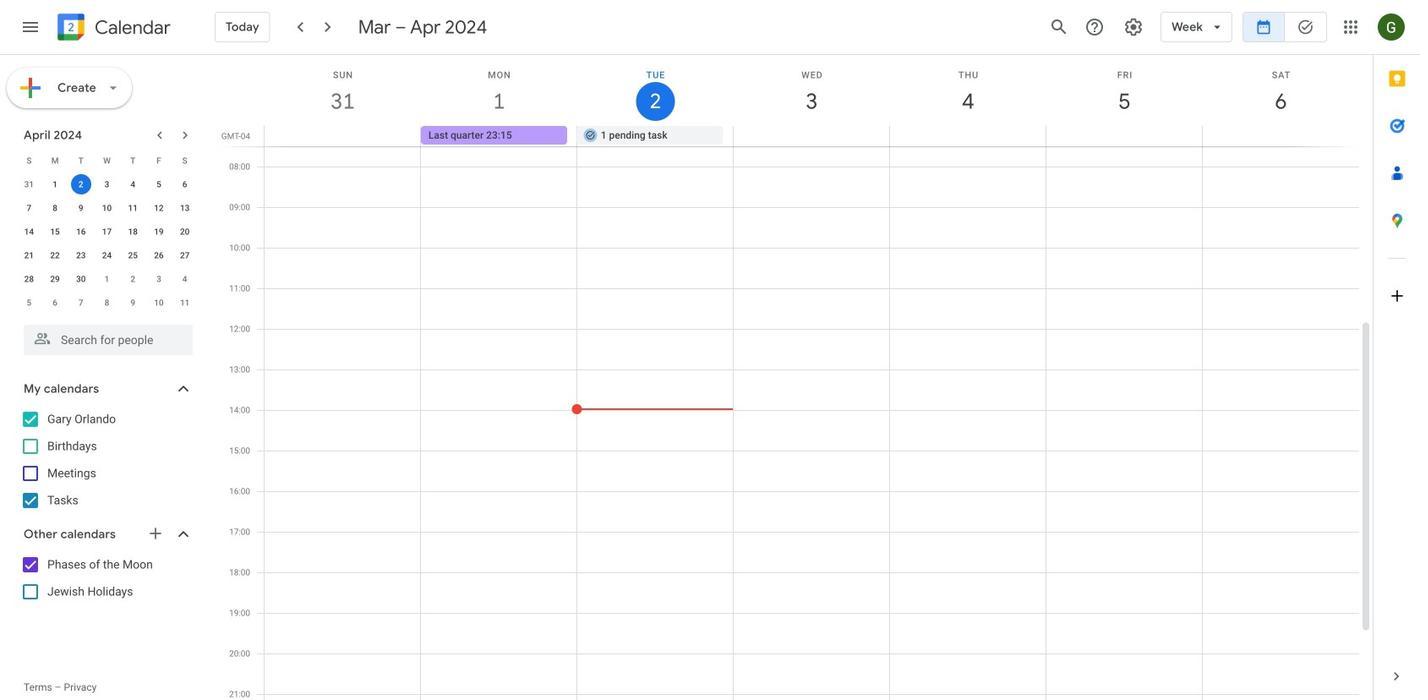 Task type: describe. For each thing, give the bounding box(es) containing it.
may 7 element
[[71, 293, 91, 313]]

23 element
[[71, 245, 91, 266]]

my calendars list
[[3, 406, 210, 514]]

15 element
[[45, 222, 65, 242]]

may 11 element
[[175, 293, 195, 313]]

29 element
[[45, 269, 65, 289]]

10 element
[[97, 198, 117, 218]]

Search for people text field
[[34, 325, 183, 355]]

17 element
[[97, 222, 117, 242]]

1 element
[[45, 174, 65, 194]]

4 element
[[123, 174, 143, 194]]

7 element
[[19, 198, 39, 218]]

9 element
[[71, 198, 91, 218]]

28 element
[[19, 269, 39, 289]]

26 element
[[149, 245, 169, 266]]

cell inside april 2024 grid
[[68, 173, 94, 196]]

12 element
[[149, 198, 169, 218]]

may 4 element
[[175, 269, 195, 289]]

may 8 element
[[97, 293, 117, 313]]

8 element
[[45, 198, 65, 218]]

5 element
[[149, 174, 169, 194]]

19 element
[[149, 222, 169, 242]]

may 1 element
[[97, 269, 117, 289]]

may 6 element
[[45, 293, 65, 313]]



Task type: vqa. For each thing, say whether or not it's contained in the screenshot.
5 associated with 5 "link" associated with Full moon 9:35pm
no



Task type: locate. For each thing, give the bounding box(es) containing it.
row group
[[16, 173, 198, 315]]

18 element
[[123, 222, 143, 242]]

tab list
[[1374, 55, 1421, 653]]

27 element
[[175, 245, 195, 266]]

25 element
[[123, 245, 143, 266]]

24 element
[[97, 245, 117, 266]]

2, today element
[[71, 174, 91, 194]]

april 2024 grid
[[16, 149, 198, 315]]

6 element
[[175, 174, 195, 194]]

16 element
[[71, 222, 91, 242]]

14 element
[[19, 222, 39, 242]]

13 element
[[175, 198, 195, 218]]

grid
[[216, 55, 1373, 700]]

may 2 element
[[123, 269, 143, 289]]

30 element
[[71, 269, 91, 289]]

add other calendars image
[[147, 525, 164, 542]]

row
[[257, 126, 1373, 146], [16, 149, 198, 173], [16, 173, 198, 196], [16, 196, 198, 220], [16, 220, 198, 244], [16, 244, 198, 267], [16, 267, 198, 291], [16, 291, 198, 315]]

None search field
[[0, 318, 210, 355]]

20 element
[[175, 222, 195, 242]]

may 5 element
[[19, 293, 39, 313]]

march 31 element
[[19, 174, 39, 194]]

calendar element
[[54, 10, 171, 47]]

may 3 element
[[149, 269, 169, 289]]

cell
[[265, 126, 421, 146], [734, 126, 890, 146], [890, 126, 1046, 146], [1046, 126, 1203, 146], [1203, 126, 1359, 146], [68, 173, 94, 196]]

settings menu image
[[1124, 17, 1144, 37]]

heading inside calendar element
[[91, 17, 171, 38]]

22 element
[[45, 245, 65, 266]]

may 9 element
[[123, 293, 143, 313]]

11 element
[[123, 198, 143, 218]]

21 element
[[19, 245, 39, 266]]

may 10 element
[[149, 293, 169, 313]]

3 element
[[97, 174, 117, 194]]

heading
[[91, 17, 171, 38]]

main drawer image
[[20, 17, 41, 37]]

other calendars list
[[3, 551, 210, 605]]



